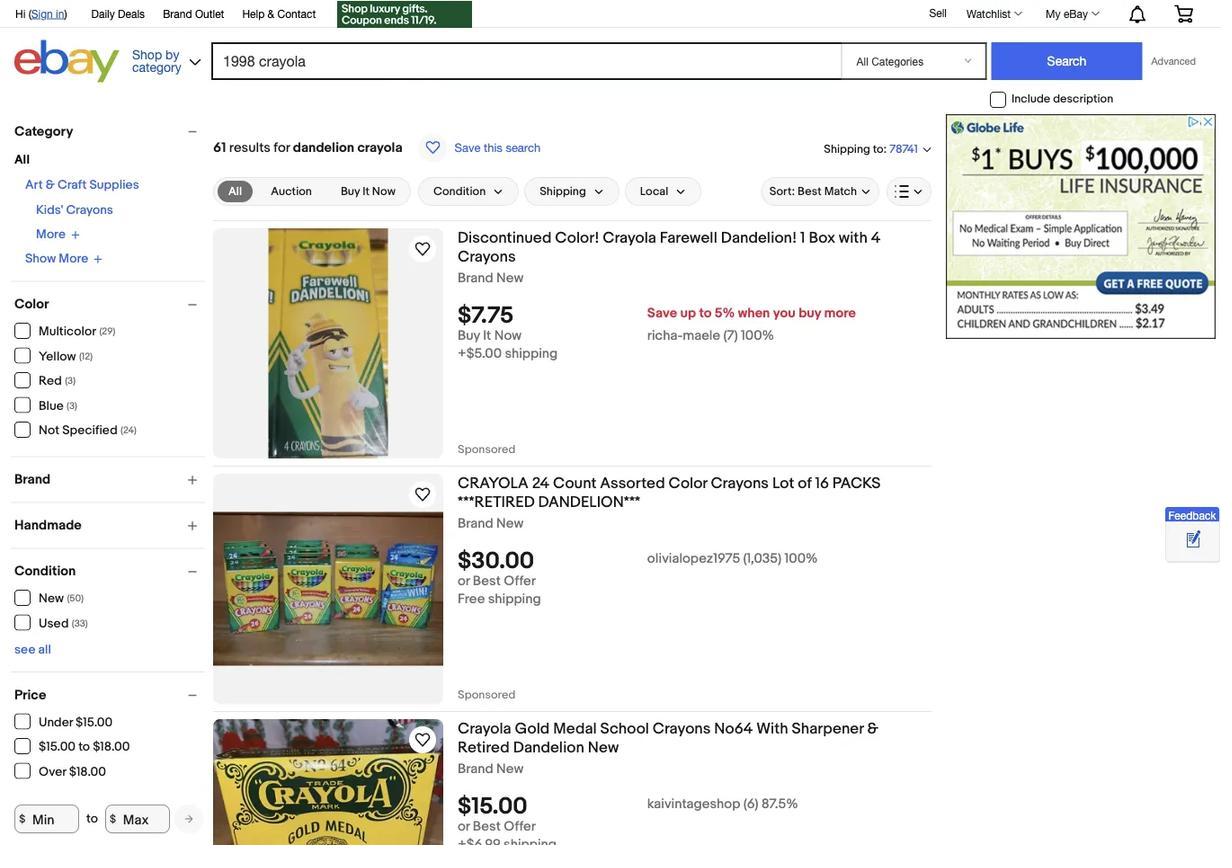 Task type: describe. For each thing, give the bounding box(es) containing it.
main content containing $7.75
[[213, 114, 932, 846]]

under $15.00 link
[[14, 714, 114, 731]]

(7)
[[724, 328, 738, 344]]

art & craft supplies link
[[25, 178, 139, 193]]

discontinued color! crayola farewell dandelion! 1 box with 4 crayons brand new
[[458, 229, 881, 287]]

multicolor
[[39, 324, 96, 340]]

78741
[[890, 142, 919, 156]]

crayons inside crayola 24 count assorted color crayons lot of 16 packs ***retired dandelion*** brand new
[[711, 474, 769, 493]]

get the coupon image
[[338, 1, 472, 28]]

(50)
[[67, 593, 84, 605]]

save for up
[[648, 306, 678, 322]]

crayola 24 count assorted color crayons lot of 16 packs ***retired dandelion*** image
[[213, 513, 444, 666]]

packs
[[833, 474, 881, 493]]

dandelion
[[293, 139, 355, 156]]

$15.00 for $15.00 to $18.00
[[39, 740, 76, 755]]

(6)
[[744, 797, 759, 813]]

school
[[601, 720, 650, 739]]

best for $15.00
[[473, 819, 501, 836]]

results
[[229, 139, 271, 156]]

not specified (24)
[[39, 423, 137, 439]]

show
[[25, 251, 56, 267]]

richa-maele (7) 100% +$5.00 shipping
[[458, 328, 775, 362]]

0 vertical spatial now
[[372, 185, 396, 199]]

kaivintageshop
[[648, 797, 741, 813]]

100% inside olivialopez1975 (1,035) 100% or best offer free shipping
[[785, 551, 818, 567]]

dandelion!
[[721, 229, 797, 247]]

help
[[242, 7, 265, 20]]

my ebay
[[1046, 7, 1089, 20]]

condition button inside main content
[[418, 177, 519, 206]]

(
[[28, 7, 31, 20]]

brand outlet link
[[163, 4, 224, 24]]

you
[[774, 306, 796, 322]]

Maximum Value in $ text field
[[105, 805, 170, 834]]

$15.00 to $18.00 link
[[14, 739, 131, 755]]

kaivintageshop (6) 87.5% or best offer
[[458, 797, 799, 836]]

sort: best match
[[770, 185, 857, 199]]

in
[[56, 7, 64, 20]]

price
[[14, 687, 46, 704]]

shop by category button
[[124, 40, 205, 79]]

+$5.00
[[458, 346, 502, 362]]

new right dandelion
[[588, 739, 619, 758]]

crayola gold medal school crayons no64 with sharpener & retired dandelion new link
[[458, 720, 932, 762]]

$30.00
[[458, 548, 535, 576]]

crayola 24 count assorted color crayons lot of 16 packs ***retired dandelion*** brand new
[[458, 474, 881, 532]]

shipping for shipping
[[540, 185, 586, 199]]

& for help
[[268, 7, 275, 20]]

no64
[[715, 720, 753, 739]]

new inside crayola 24 count assorted color crayons lot of 16 packs ***retired dandelion*** brand new
[[497, 516, 524, 532]]

my
[[1046, 7, 1061, 20]]

brand inside discontinued color! crayola farewell dandelion! 1 box with 4 crayons brand new
[[458, 270, 494, 287]]

lot
[[773, 474, 795, 493]]

gold
[[515, 720, 550, 739]]

(24)
[[121, 425, 137, 437]]

farewell
[[660, 229, 718, 247]]

0 vertical spatial condition
[[434, 185, 486, 199]]

brand up handmade
[[14, 472, 51, 488]]

see
[[14, 642, 35, 658]]

red
[[39, 374, 62, 389]]

0 vertical spatial $15.00
[[76, 715, 113, 731]]

to down under $15.00
[[78, 740, 90, 755]]

watchlist
[[967, 7, 1011, 20]]

richa-
[[648, 328, 683, 344]]

save this search
[[455, 140, 541, 154]]

by
[[166, 47, 179, 62]]

to left maximum value in $ text field
[[86, 812, 98, 827]]

deals
[[118, 7, 145, 20]]

save this search button
[[413, 132, 546, 163]]

5%
[[715, 306, 736, 322]]

olivialopez1975
[[648, 551, 741, 567]]

craft
[[58, 178, 87, 193]]

see all button
[[14, 642, 51, 658]]

up
[[681, 306, 696, 322]]

0 vertical spatial buy
[[341, 185, 360, 199]]

discontinued
[[458, 229, 552, 247]]

daily
[[91, 7, 115, 20]]

auction
[[271, 185, 312, 199]]

100% inside richa-maele (7) 100% +$5.00 shipping
[[741, 328, 775, 344]]

crayons inside 'crayola gold medal school crayons no64 with sharpener & retired dandelion new brand new'
[[653, 720, 711, 739]]

(3) for red
[[65, 376, 76, 387]]

***retired
[[458, 493, 535, 512]]

shipping for shipping to : 78741
[[824, 142, 871, 156]]

contact
[[278, 7, 316, 20]]

0 horizontal spatial condition button
[[14, 564, 205, 580]]

brand inside "link"
[[163, 7, 192, 20]]

brand outlet
[[163, 7, 224, 20]]

0 horizontal spatial all
[[14, 152, 30, 168]]

show more
[[25, 251, 88, 267]]

brand button
[[14, 472, 205, 488]]

watchlist link
[[957, 3, 1031, 24]]

24
[[532, 474, 550, 493]]

listing options selector. list view selected. image
[[895, 184, 924, 199]]

0 vertical spatial it
[[363, 185, 370, 199]]

assorted
[[600, 474, 665, 493]]

local button
[[625, 177, 702, 206]]

Minimum Value in $ text field
[[14, 805, 79, 834]]

color button
[[14, 296, 205, 313]]

specified
[[62, 423, 118, 439]]

with
[[839, 229, 868, 247]]

more
[[825, 306, 857, 322]]

shipping button
[[525, 177, 620, 206]]

used (33)
[[39, 616, 88, 632]]

more button
[[36, 227, 80, 242]]

feedback
[[1169, 509, 1217, 522]]

medal
[[553, 720, 597, 739]]

)
[[64, 7, 67, 20]]

discontinued color! crayola farewell dandelion! 1 box with 4 crayons heading
[[458, 229, 881, 266]]

under
[[39, 715, 73, 731]]

0 vertical spatial $18.00
[[93, 740, 130, 755]]

help & contact
[[242, 7, 316, 20]]

or for $15.00
[[458, 819, 470, 836]]



Task type: vqa. For each thing, say whether or not it's contained in the screenshot.
the Handmade
yes



Task type: locate. For each thing, give the bounding box(es) containing it.
to right up
[[699, 306, 712, 322]]

condition button down "save this search" button
[[418, 177, 519, 206]]

kids' crayons link
[[36, 203, 113, 218]]

0 vertical spatial best
[[798, 185, 822, 199]]

or down the retired
[[458, 819, 470, 836]]

1 vertical spatial save
[[648, 306, 678, 322]]

hi
[[15, 7, 25, 20]]

brand down the retired
[[458, 762, 494, 778]]

color inside crayola 24 count assorted color crayons lot of 16 packs ***retired dandelion*** brand new
[[669, 474, 708, 493]]

multicolor (29)
[[39, 324, 115, 340]]

1 horizontal spatial save
[[648, 306, 678, 322]]

1 vertical spatial condition button
[[14, 564, 205, 580]]

1 vertical spatial $18.00
[[69, 765, 106, 780]]

$ for maximum value in $ text field
[[110, 813, 116, 826]]

with
[[757, 720, 789, 739]]

this
[[484, 140, 503, 154]]

1 horizontal spatial buy
[[458, 328, 480, 344]]

0 vertical spatial crayola
[[603, 229, 657, 247]]

price button
[[14, 687, 205, 704]]

or inside kaivintageshop (6) 87.5% or best offer
[[458, 819, 470, 836]]

0 vertical spatial condition button
[[418, 177, 519, 206]]

advertisement region
[[946, 114, 1216, 339]]

(33)
[[72, 618, 88, 630]]

buy it now
[[341, 185, 396, 199]]

(3) for blue
[[67, 400, 77, 412]]

crayola inside 'crayola gold medal school crayons no64 with sharpener & retired dandelion new brand new'
[[458, 720, 512, 739]]

condition up "new (50)"
[[14, 564, 76, 580]]

now down the crayola in the left top of the page
[[372, 185, 396, 199]]

crayola 24 count assorted color crayons lot of 16 packs ***retired dandelion*** link
[[458, 474, 932, 516]]

crayons up $7.75
[[458, 247, 516, 266]]

:
[[884, 142, 887, 156]]

more
[[36, 227, 66, 242], [59, 251, 88, 267]]

all up the art
[[14, 152, 30, 168]]

1 horizontal spatial now
[[495, 328, 522, 344]]

shop by category banner
[[5, 0, 1207, 87]]

1 vertical spatial condition
[[14, 564, 76, 580]]

1 vertical spatial crayola
[[458, 720, 512, 739]]

1 vertical spatial &
[[46, 178, 55, 193]]

1 horizontal spatial shipping
[[824, 142, 871, 156]]

1 vertical spatial (3)
[[67, 400, 77, 412]]

condition button
[[418, 177, 519, 206], [14, 564, 205, 580]]

&
[[268, 7, 275, 20], [46, 178, 55, 193], [868, 720, 879, 739]]

100% down 'when'
[[741, 328, 775, 344]]

of
[[798, 474, 812, 493]]

discontinued color! crayola farewell dandelion! 1 box with 4 crayons image
[[269, 229, 388, 459]]

0 horizontal spatial color
[[14, 296, 49, 313]]

sort:
[[770, 185, 796, 199]]

(3) inside blue (3)
[[67, 400, 77, 412]]

0 vertical spatial &
[[268, 7, 275, 20]]

offer down dandelion
[[504, 819, 536, 836]]

$ right minimum value in $ text field at the bottom
[[110, 813, 116, 826]]

handmade button
[[14, 518, 205, 534]]

brand inside crayola 24 count assorted color crayons lot of 16 packs ***retired dandelion*** brand new
[[458, 516, 494, 532]]

more down more button
[[59, 251, 88, 267]]

all
[[38, 642, 51, 658]]

0 vertical spatial all
[[14, 152, 30, 168]]

$15.00 up $15.00 to $18.00
[[76, 715, 113, 731]]

1 horizontal spatial it
[[483, 328, 492, 344]]

$15.00 up over $18.00 link
[[39, 740, 76, 755]]

sell
[[930, 6, 947, 19]]

offer for $30.00
[[504, 574, 536, 590]]

$ down over $18.00 link
[[19, 813, 25, 826]]

0 vertical spatial shipping
[[824, 142, 871, 156]]

1 vertical spatial color
[[669, 474, 708, 493]]

best inside dropdown button
[[798, 185, 822, 199]]

shipping left the :
[[824, 142, 871, 156]]

$18.00 down $15.00 to $18.00
[[69, 765, 106, 780]]

shipping to : 78741
[[824, 142, 919, 156]]

1 vertical spatial it
[[483, 328, 492, 344]]

2 vertical spatial best
[[473, 819, 501, 836]]

category button
[[14, 123, 205, 139]]

4
[[871, 229, 881, 247]]

save left 'this'
[[455, 140, 481, 154]]

1 horizontal spatial color
[[669, 474, 708, 493]]

2 horizontal spatial &
[[868, 720, 879, 739]]

handmade
[[14, 518, 82, 534]]

All selected text field
[[229, 184, 242, 200]]

(12)
[[79, 351, 93, 363]]

& right the art
[[46, 178, 55, 193]]

now inside save up to 5% when you buy more buy it now
[[495, 328, 522, 344]]

new inside discontinued color! crayola farewell dandelion! 1 box with 4 crayons brand new
[[497, 270, 524, 287]]

shipping inside "dropdown button"
[[540, 185, 586, 199]]

61
[[213, 139, 226, 156]]

2 vertical spatial $15.00
[[458, 794, 528, 822]]

to inside the "shipping to : 78741"
[[873, 142, 884, 156]]

crayons left no64
[[653, 720, 711, 739]]

$18.00 down under $15.00
[[93, 740, 130, 755]]

shipping
[[824, 142, 871, 156], [540, 185, 586, 199]]

condition button up (50)
[[14, 564, 205, 580]]

all down results
[[229, 184, 242, 198]]

brand up $7.75
[[458, 270, 494, 287]]

1 horizontal spatial 100%
[[785, 551, 818, 567]]

$15.00 for $15.00
[[458, 794, 528, 822]]

0 vertical spatial more
[[36, 227, 66, 242]]

& right "help"
[[268, 7, 275, 20]]

best inside olivialopez1975 (1,035) 100% or best offer free shipping
[[473, 574, 501, 590]]

1 $ from the left
[[19, 813, 25, 826]]

now
[[372, 185, 396, 199], [495, 328, 522, 344]]

0 vertical spatial color
[[14, 296, 49, 313]]

2 offer from the top
[[504, 819, 536, 836]]

save for this
[[455, 140, 481, 154]]

$15.00 inside main content
[[458, 794, 528, 822]]

over $18.00
[[39, 765, 106, 780]]

1 horizontal spatial &
[[268, 7, 275, 20]]

crayons
[[66, 203, 113, 218], [458, 247, 516, 266], [711, 474, 769, 493], [653, 720, 711, 739]]

ebay
[[1064, 7, 1089, 20]]

save
[[455, 140, 481, 154], [648, 306, 678, 322]]

shipping down $30.00
[[488, 592, 541, 608]]

crayons down art & craft supplies link
[[66, 203, 113, 218]]

daily deals
[[91, 7, 145, 20]]

used
[[39, 616, 69, 632]]

shop by category
[[132, 47, 181, 74]]

crayons left lot
[[711, 474, 769, 493]]

offer for $15.00
[[504, 819, 536, 836]]

shipping inside olivialopez1975 (1,035) 100% or best offer free shipping
[[488, 592, 541, 608]]

0 horizontal spatial condition
[[14, 564, 76, 580]]

1 horizontal spatial crayola
[[603, 229, 657, 247]]

61 results for dandelion crayola
[[213, 139, 403, 156]]

0 vertical spatial or
[[458, 574, 470, 590]]

crayola
[[458, 474, 529, 493]]

sign
[[31, 7, 53, 20]]

now up +$5.00
[[495, 328, 522, 344]]

$15.00 to $18.00
[[39, 740, 130, 755]]

0 horizontal spatial now
[[372, 185, 396, 199]]

crayola right color!
[[603, 229, 657, 247]]

1 horizontal spatial condition button
[[418, 177, 519, 206]]

dandelion
[[513, 739, 585, 758]]

crayola inside discontinued color! crayola farewell dandelion! 1 box with 4 crayons brand new
[[603, 229, 657, 247]]

1 vertical spatial offer
[[504, 819, 536, 836]]

brand
[[163, 7, 192, 20], [458, 270, 494, 287], [14, 472, 51, 488], [458, 516, 494, 532], [458, 762, 494, 778]]

main content
[[213, 114, 932, 846]]

it
[[363, 185, 370, 199], [483, 328, 492, 344]]

0 horizontal spatial buy
[[341, 185, 360, 199]]

1 vertical spatial more
[[59, 251, 88, 267]]

1 horizontal spatial all
[[229, 184, 242, 198]]

$15.00 down the retired
[[458, 794, 528, 822]]

new left (50)
[[39, 592, 64, 607]]

or for $30.00
[[458, 574, 470, 590]]

buy up +$5.00
[[458, 328, 480, 344]]

1 or from the top
[[458, 574, 470, 590]]

(3) inside red (3)
[[65, 376, 76, 387]]

category
[[132, 59, 181, 74]]

(3) right blue
[[67, 400, 77, 412]]

buy
[[799, 306, 822, 322]]

& right "sharpener"
[[868, 720, 879, 739]]

2 vertical spatial &
[[868, 720, 879, 739]]

0 horizontal spatial shipping
[[540, 185, 586, 199]]

or up free
[[458, 574, 470, 590]]

new down discontinued
[[497, 270, 524, 287]]

0 horizontal spatial save
[[455, 140, 481, 154]]

save inside save up to 5% when you buy more buy it now
[[648, 306, 678, 322]]

1 vertical spatial $15.00
[[39, 740, 76, 755]]

1 horizontal spatial $
[[110, 813, 116, 826]]

1 horizontal spatial condition
[[434, 185, 486, 199]]

color up multicolor
[[14, 296, 49, 313]]

(3) right red
[[65, 376, 76, 387]]

include description
[[1012, 92, 1114, 106]]

to inside save up to 5% when you buy more buy it now
[[699, 306, 712, 322]]

$15.00
[[76, 715, 113, 731], [39, 740, 76, 755], [458, 794, 528, 822]]

$18.00
[[93, 740, 130, 755], [69, 765, 106, 780]]

category
[[14, 123, 73, 139]]

(1,035)
[[744, 551, 782, 567]]

hi ( sign in )
[[15, 7, 67, 20]]

new
[[497, 270, 524, 287], [497, 516, 524, 532], [39, 592, 64, 607], [588, 739, 619, 758], [497, 762, 524, 778]]

0 horizontal spatial 100%
[[741, 328, 775, 344]]

discontinued color! crayola farewell dandelion! 1 box with 4 crayons link
[[458, 229, 932, 270]]

art
[[25, 178, 43, 193]]

1 offer from the top
[[504, 574, 536, 590]]

crayola gold medal school crayons no64 with sharpener & retired dandelion new heading
[[458, 720, 879, 758]]

$ for minimum value in $ text field at the bottom
[[19, 813, 25, 826]]

blue
[[39, 399, 64, 414]]

supplies
[[90, 178, 139, 193]]

shipping inside richa-maele (7) 100% +$5.00 shipping
[[505, 346, 558, 362]]

0 vertical spatial (3)
[[65, 376, 76, 387]]

more down kids'
[[36, 227, 66, 242]]

save up 'richa-'
[[648, 306, 678, 322]]

2 or from the top
[[458, 819, 470, 836]]

offer down "***retired" at the bottom
[[504, 574, 536, 590]]

None submit
[[992, 42, 1143, 80]]

0 vertical spatial save
[[455, 140, 481, 154]]

(29)
[[99, 326, 115, 338]]

1 vertical spatial all
[[229, 184, 242, 198]]

best up free
[[473, 574, 501, 590]]

0 vertical spatial 100%
[[741, 328, 775, 344]]

Search for anything text field
[[214, 44, 838, 78]]

100% right (1,035)
[[785, 551, 818, 567]]

brand left the outlet
[[163, 7, 192, 20]]

best right sort:
[[798, 185, 822, 199]]

shipping inside the "shipping to : 78741"
[[824, 142, 871, 156]]

show more button
[[25, 251, 103, 267]]

0 horizontal spatial it
[[363, 185, 370, 199]]

crayola gold medal school crayons no64 with sharpener & retired dandelion new image
[[213, 720, 444, 846]]

save inside button
[[455, 140, 481, 154]]

buy down dandelion
[[341, 185, 360, 199]]

1 vertical spatial 100%
[[785, 551, 818, 567]]

brand inside 'crayola gold medal school crayons no64 with sharpener & retired dandelion new brand new'
[[458, 762, 494, 778]]

see all
[[14, 642, 51, 658]]

crayola 24 count assorted color crayons lot of 16 packs ***retired dandelion*** heading
[[458, 474, 881, 512]]

under $15.00
[[39, 715, 113, 731]]

0 vertical spatial shipping
[[505, 346, 558, 362]]

crayons inside discontinued color! crayola farewell dandelion! 1 box with 4 crayons brand new
[[458, 247, 516, 266]]

crayola left gold
[[458, 720, 512, 739]]

color
[[14, 296, 49, 313], [669, 474, 708, 493]]

best inside kaivintageshop (6) 87.5% or best offer
[[473, 819, 501, 836]]

local
[[640, 185, 669, 199]]

account navigation
[[5, 0, 1207, 30]]

advanced
[[1152, 55, 1197, 67]]

0 horizontal spatial &
[[46, 178, 55, 193]]

shipping right +$5.00
[[505, 346, 558, 362]]

1 vertical spatial or
[[458, 819, 470, 836]]

shipping up color!
[[540, 185, 586, 199]]

your shopping cart image
[[1174, 5, 1195, 23]]

to left 78741
[[873, 142, 884, 156]]

new down the retired
[[497, 762, 524, 778]]

help & contact link
[[242, 4, 316, 24]]

all inside 'link'
[[229, 184, 242, 198]]

0 horizontal spatial crayola
[[458, 720, 512, 739]]

match
[[825, 185, 857, 199]]

& for art
[[46, 178, 55, 193]]

buy
[[341, 185, 360, 199], [458, 328, 480, 344]]

best down the retired
[[473, 819, 501, 836]]

color right assorted
[[669, 474, 708, 493]]

2 $ from the left
[[110, 813, 116, 826]]

none submit inside shop by category banner
[[992, 42, 1143, 80]]

brand down "***retired" at the bottom
[[458, 516, 494, 532]]

1 vertical spatial best
[[473, 574, 501, 590]]

retired
[[458, 739, 510, 758]]

1 vertical spatial shipping
[[540, 185, 586, 199]]

yellow
[[39, 349, 76, 364]]

0 vertical spatial offer
[[504, 574, 536, 590]]

$7.75
[[458, 302, 514, 330]]

it inside save up to 5% when you buy more buy it now
[[483, 328, 492, 344]]

it down the crayola in the left top of the page
[[363, 185, 370, 199]]

best for $30.00
[[473, 574, 501, 590]]

red (3)
[[39, 374, 76, 389]]

& inside 'crayola gold medal school crayons no64 with sharpener & retired dandelion new brand new'
[[868, 720, 879, 739]]

1 vertical spatial now
[[495, 328, 522, 344]]

new down "***retired" at the bottom
[[497, 516, 524, 532]]

offer inside olivialopez1975 (1,035) 100% or best offer free shipping
[[504, 574, 536, 590]]

buy inside save up to 5% when you buy more buy it now
[[458, 328, 480, 344]]

it up +$5.00
[[483, 328, 492, 344]]

1 vertical spatial shipping
[[488, 592, 541, 608]]

0 horizontal spatial $
[[19, 813, 25, 826]]

1 vertical spatial buy
[[458, 328, 480, 344]]

shipping
[[505, 346, 558, 362], [488, 592, 541, 608]]

condition down "save this search" button
[[434, 185, 486, 199]]

& inside account navigation
[[268, 7, 275, 20]]

all
[[14, 152, 30, 168], [229, 184, 242, 198]]

or inside olivialopez1975 (1,035) 100% or best offer free shipping
[[458, 574, 470, 590]]

offer inside kaivintageshop (6) 87.5% or best offer
[[504, 819, 536, 836]]

kids' crayons
[[36, 203, 113, 218]]



